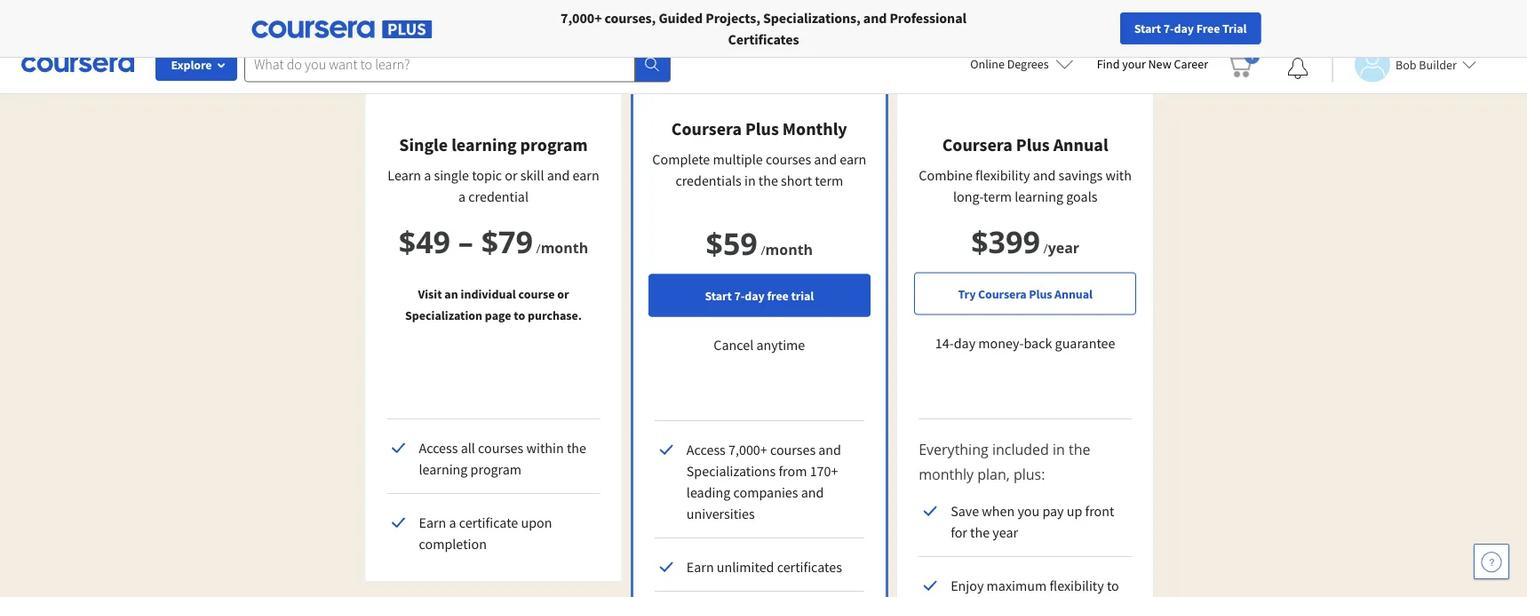 Task type: vqa. For each thing, say whether or not it's contained in the screenshot.
Coursera Plus Monthly
yes



Task type: locate. For each thing, give the bounding box(es) containing it.
/
[[536, 240, 541, 256], [1044, 240, 1048, 256], [761, 241, 766, 258]]

earn a certificate upon completion
[[419, 514, 552, 553]]

page
[[485, 307, 512, 323]]

–
[[458, 220, 474, 262]]

and inside 7,000+ courses, guided projects, specializations, and professional certificates
[[864, 9, 887, 27]]

program inside access all courses within the learning program
[[471, 460, 522, 478]]

for left governments
[[384, 9, 403, 27]]

1 horizontal spatial month
[[766, 240, 813, 259]]

/ right $79 in the left top of the page
[[536, 240, 541, 256]]

0 vertical spatial flexibility
[[976, 166, 1031, 184]]

coursera plus annual
[[943, 134, 1109, 156]]

0 horizontal spatial term
[[815, 172, 844, 189]]

access for access all courses within the learning program
[[419, 439, 458, 457]]

or inside learn a single topic or skill and earn a credential
[[505, 166, 518, 184]]

earn up completion
[[419, 514, 446, 532]]

$399 / year
[[972, 220, 1080, 262]]

included
[[993, 440, 1050, 459]]

start up cancel
[[705, 288, 732, 304]]

0 horizontal spatial flexibility
[[976, 166, 1031, 184]]

/ for $59
[[761, 241, 766, 258]]

the
[[759, 172, 779, 189], [567, 439, 587, 457], [1069, 440, 1091, 459], [971, 524, 990, 541]]

1 vertical spatial learning
[[1015, 188, 1064, 205]]

universities
[[285, 9, 355, 27]]

0 vertical spatial start
[[1135, 20, 1162, 36]]

0 horizontal spatial or
[[505, 166, 518, 184]]

plan,
[[978, 465, 1010, 484]]

1 vertical spatial 7,000+
[[729, 441, 768, 459]]

0 horizontal spatial day
[[745, 288, 765, 304]]

for left universities
[[263, 9, 282, 27]]

earn down monthly
[[840, 150, 867, 168]]

1 vertical spatial day
[[745, 288, 765, 304]]

2 horizontal spatial day
[[1175, 20, 1195, 36]]

start up find your new career
[[1135, 20, 1162, 36]]

learning inside combine flexibility and savings with long-term learning goals
[[1015, 188, 1064, 205]]

or
[[505, 166, 518, 184], [557, 286, 569, 302]]

earn inside complete multiple courses and earn credentials in the short term
[[840, 150, 867, 168]]

or for topic
[[505, 166, 518, 184]]

program down all
[[471, 460, 522, 478]]

pay
[[1043, 502, 1064, 520]]

new
[[1149, 56, 1172, 72]]

credentials
[[676, 172, 742, 189]]

a for certificate
[[449, 514, 456, 532]]

courses for 7,000+
[[771, 441, 816, 459]]

long-
[[954, 188, 984, 205]]

or left skill
[[505, 166, 518, 184]]

in inside everything included in the monthly plan, plus:
[[1053, 440, 1066, 459]]

completion
[[419, 535, 487, 553]]

1 horizontal spatial year
[[1048, 238, 1080, 257]]

to down 'front'
[[1107, 577, 1120, 595]]

for governments
[[384, 9, 486, 27]]

or inside visit an individual course or specialization page to purchase.
[[557, 286, 569, 302]]

free
[[767, 288, 789, 304]]

2 for from the left
[[384, 9, 403, 27]]

money-
[[979, 335, 1024, 352]]

/ right the $59
[[761, 241, 766, 258]]

access up specializations
[[687, 441, 726, 459]]

0 horizontal spatial 7,000+
[[561, 9, 602, 27]]

1 horizontal spatial to
[[1107, 577, 1120, 595]]

month up course
[[541, 238, 589, 257]]

unlimited
[[717, 558, 775, 576]]

1 vertical spatial a
[[459, 188, 466, 205]]

and down monthly
[[814, 150, 837, 168]]

courses inside access all courses within the learning program
[[478, 439, 524, 457]]

2 horizontal spatial a
[[459, 188, 466, 205]]

short
[[781, 172, 813, 189]]

courses right all
[[478, 439, 524, 457]]

access all courses within the learning program
[[419, 439, 587, 478]]

learning up topic
[[452, 134, 517, 156]]

start for start 7-day free trial
[[1135, 20, 1162, 36]]

combine flexibility and savings with long-term learning goals
[[919, 166, 1132, 205]]

program up skill
[[520, 134, 588, 156]]

2 vertical spatial a
[[449, 514, 456, 532]]

the inside everything included in the monthly plan, plus:
[[1069, 440, 1091, 459]]

7- left free
[[735, 288, 745, 304]]

$399
[[972, 220, 1041, 262]]

$59 / month
[[706, 222, 813, 264]]

annual inside button
[[1055, 286, 1093, 302]]

1 horizontal spatial day
[[954, 335, 976, 352]]

a right the learn
[[424, 166, 431, 184]]

term right the short
[[815, 172, 844, 189]]

and down coursera plus annual at the top right of page
[[1033, 166, 1056, 184]]

access inside access 7,000+ courses and specializations from 170+ leading companies and universities
[[687, 441, 726, 459]]

cancel
[[714, 336, 754, 354]]

start 7-day free trial button
[[649, 274, 871, 317]]

a inside earn a certificate upon completion
[[449, 514, 456, 532]]

1 horizontal spatial start
[[1135, 20, 1162, 36]]

the inside save  when you pay up front for the year
[[971, 524, 990, 541]]

0 horizontal spatial month
[[541, 238, 589, 257]]

0 vertical spatial 7-
[[1164, 20, 1175, 36]]

coursera right the try
[[979, 286, 1027, 302]]

1 horizontal spatial in
[[1053, 440, 1066, 459]]

trial
[[1223, 20, 1247, 36]]

everything
[[919, 440, 989, 459]]

the left the short
[[759, 172, 779, 189]]

0 horizontal spatial /
[[536, 240, 541, 256]]

single
[[434, 166, 469, 184]]

1 horizontal spatial access
[[687, 441, 726, 459]]

and
[[864, 9, 887, 27], [814, 150, 837, 168], [547, 166, 570, 184], [1033, 166, 1056, 184], [819, 441, 842, 459], [801, 484, 824, 501]]

1 vertical spatial or
[[557, 286, 569, 302]]

year down when
[[993, 524, 1019, 541]]

1 horizontal spatial flexibility
[[1050, 577, 1105, 595]]

courses inside access 7,000+ courses and specializations from 170+ leading companies and universities
[[771, 441, 816, 459]]

courses inside complete multiple courses and earn credentials in the short term
[[766, 150, 812, 168]]

to
[[514, 307, 526, 323], [1107, 577, 1120, 595]]

plus up combine flexibility and savings with long-term learning goals
[[1017, 134, 1050, 156]]

earn left unlimited
[[687, 558, 714, 576]]

1 horizontal spatial for
[[384, 9, 403, 27]]

1 vertical spatial program
[[471, 460, 522, 478]]

the right the included
[[1069, 440, 1091, 459]]

projects,
[[706, 9, 761, 27]]

access left all
[[419, 439, 458, 457]]

coursera for coursera plus annual
[[943, 134, 1013, 156]]

month
[[541, 238, 589, 257], [766, 240, 813, 259]]

earn for $59
[[687, 558, 714, 576]]

goals
[[1067, 188, 1098, 205]]

flexibility right maximum
[[1050, 577, 1105, 595]]

visit
[[418, 286, 442, 302]]

coursera for coursera plus monthly
[[672, 118, 742, 140]]

the right for
[[971, 524, 990, 541]]

enjoy maximum flexibility to
[[951, 577, 1128, 597]]

a down the single
[[459, 188, 466, 205]]

plus up back
[[1029, 286, 1053, 302]]

0 horizontal spatial access
[[419, 439, 458, 457]]

7- inside start 7-day free trial button
[[1164, 20, 1175, 36]]

7,000+ up specializations
[[729, 441, 768, 459]]

learning left goals
[[1015, 188, 1064, 205]]

start
[[1135, 20, 1162, 36], [705, 288, 732, 304]]

courses
[[766, 150, 812, 168], [478, 439, 524, 457], [771, 441, 816, 459]]

to inside visit an individual course or specialization page to purchase.
[[514, 307, 526, 323]]

2 horizontal spatial /
[[1044, 240, 1048, 256]]

year down goals
[[1048, 238, 1080, 257]]

2 vertical spatial learning
[[419, 460, 468, 478]]

None search field
[[244, 47, 671, 82]]

1 horizontal spatial 7-
[[1164, 20, 1175, 36]]

for for governments
[[384, 9, 403, 27]]

professional
[[890, 9, 967, 27]]

1 vertical spatial start
[[705, 288, 732, 304]]

complete multiple courses and earn credentials in the short term
[[653, 150, 867, 189]]

0 vertical spatial or
[[505, 166, 518, 184]]

access inside access all courses within the learning program
[[419, 439, 458, 457]]

flexibility down coursera plus annual at the top right of page
[[976, 166, 1031, 184]]

and up 170+
[[819, 441, 842, 459]]

maximum
[[987, 577, 1047, 595]]

0 horizontal spatial in
[[745, 172, 756, 189]]

earn right skill
[[573, 166, 600, 184]]

1 vertical spatial in
[[1053, 440, 1066, 459]]

/ inside $49 – $79 / month
[[536, 240, 541, 256]]

1 vertical spatial 7-
[[735, 288, 745, 304]]

0 vertical spatial year
[[1048, 238, 1080, 257]]

7,000+ left courses,
[[561, 9, 602, 27]]

explore
[[171, 57, 212, 73]]

learning
[[452, 134, 517, 156], [1015, 188, 1064, 205], [419, 460, 468, 478]]

0 horizontal spatial for
[[263, 9, 282, 27]]

7,000+ inside 7,000+ courses, guided projects, specializations, and professional certificates
[[561, 9, 602, 27]]

1 horizontal spatial earn
[[687, 558, 714, 576]]

0 horizontal spatial earn
[[573, 166, 600, 184]]

/ inside $59 / month
[[761, 241, 766, 258]]

access
[[419, 439, 458, 457], [687, 441, 726, 459]]

shopping cart: 1 item image
[[1227, 49, 1260, 77]]

0 horizontal spatial earn
[[419, 514, 446, 532]]

0 horizontal spatial start
[[705, 288, 732, 304]]

0 vertical spatial to
[[514, 307, 526, 323]]

0 vertical spatial 7,000+
[[561, 9, 602, 27]]

month inside $49 – $79 / month
[[541, 238, 589, 257]]

learning down all
[[419, 460, 468, 478]]

1 horizontal spatial a
[[449, 514, 456, 532]]

and inside combine flexibility and savings with long-term learning goals
[[1033, 166, 1056, 184]]

7- up new
[[1164, 20, 1175, 36]]

flexibility inside enjoy maximum flexibility to
[[1050, 577, 1105, 595]]

0 vertical spatial a
[[424, 166, 431, 184]]

courses for all
[[478, 439, 524, 457]]

a up completion
[[449, 514, 456, 532]]

1 vertical spatial year
[[993, 524, 1019, 541]]

companies
[[734, 484, 799, 501]]

individual
[[461, 286, 516, 302]]

0 horizontal spatial 7-
[[735, 288, 745, 304]]

0 horizontal spatial to
[[514, 307, 526, 323]]

/ inside $399 / year
[[1044, 240, 1048, 256]]

courses up the short
[[766, 150, 812, 168]]

in down multiple
[[745, 172, 756, 189]]

cancel anytime
[[714, 336, 806, 354]]

coursera
[[672, 118, 742, 140], [943, 134, 1013, 156], [979, 286, 1027, 302]]

/ for $399
[[1044, 240, 1048, 256]]

degrees
[[1008, 56, 1049, 72]]

1 vertical spatial earn
[[687, 558, 714, 576]]

in inside complete multiple courses and earn credentials in the short term
[[745, 172, 756, 189]]

1 horizontal spatial /
[[761, 241, 766, 258]]

universities
[[687, 505, 755, 523]]

2 vertical spatial day
[[954, 335, 976, 352]]

month up free
[[766, 240, 813, 259]]

the right within
[[567, 439, 587, 457]]

day
[[1175, 20, 1195, 36], [745, 288, 765, 304], [954, 335, 976, 352]]

0 vertical spatial in
[[745, 172, 756, 189]]

1 vertical spatial annual
[[1055, 286, 1093, 302]]

in
[[745, 172, 756, 189], [1053, 440, 1066, 459]]

learn a single topic or skill and earn a credential
[[388, 166, 600, 205]]

1 horizontal spatial term
[[984, 188, 1012, 205]]

annual up savings
[[1054, 134, 1109, 156]]

front
[[1086, 502, 1115, 520]]

1 for from the left
[[263, 9, 282, 27]]

term up $399
[[984, 188, 1012, 205]]

0 horizontal spatial year
[[993, 524, 1019, 541]]

skill
[[521, 166, 544, 184]]

0 horizontal spatial a
[[424, 166, 431, 184]]

7- inside start 7-day free trial button
[[735, 288, 745, 304]]

1 vertical spatial flexibility
[[1050, 577, 1105, 595]]

plus up multiple
[[746, 118, 779, 140]]

and left professional
[[864, 9, 887, 27]]

in right the included
[[1053, 440, 1066, 459]]

coursera up "combine"
[[943, 134, 1013, 156]]

or up purchase.
[[557, 286, 569, 302]]

/ right $399
[[1044, 240, 1048, 256]]

0 vertical spatial earn
[[419, 514, 446, 532]]

0 vertical spatial day
[[1175, 20, 1195, 36]]

show notifications image
[[1288, 58, 1309, 79]]

earn unlimited certificates
[[687, 558, 843, 576]]

free
[[1197, 20, 1221, 36]]

anytime
[[757, 336, 806, 354]]

bob
[[1396, 56, 1417, 72]]

1 horizontal spatial or
[[557, 286, 569, 302]]

earn
[[840, 150, 867, 168], [573, 166, 600, 184]]

1 horizontal spatial earn
[[840, 150, 867, 168]]

online
[[971, 56, 1005, 72]]

and right skill
[[547, 166, 570, 184]]

earn inside earn a certificate upon completion
[[419, 514, 446, 532]]

1 vertical spatial to
[[1107, 577, 1120, 595]]

topic
[[472, 166, 502, 184]]

earn
[[419, 514, 446, 532], [687, 558, 714, 576]]

to right page
[[514, 307, 526, 323]]

year inside $399 / year
[[1048, 238, 1080, 257]]

courses up from
[[771, 441, 816, 459]]

all
[[461, 439, 475, 457]]

1 horizontal spatial 7,000+
[[729, 441, 768, 459]]

$59
[[706, 222, 758, 264]]

coursera up complete
[[672, 118, 742, 140]]

coursera image
[[21, 50, 134, 78]]

annual up guarantee
[[1055, 286, 1093, 302]]

What do you want to learn? text field
[[244, 47, 636, 82]]



Task type: describe. For each thing, give the bounding box(es) containing it.
coursera plus monthly
[[672, 118, 848, 140]]

plus inside try coursera plus annual button
[[1029, 286, 1053, 302]]

complete
[[653, 150, 710, 168]]

governments
[[406, 9, 486, 27]]

everything included in the monthly plan, plus:
[[919, 440, 1091, 484]]

online degrees button
[[957, 44, 1088, 84]]

credential
[[469, 188, 529, 205]]

$49
[[399, 220, 451, 262]]

bob builder button
[[1332, 47, 1477, 82]]

career
[[1175, 56, 1209, 72]]

learn
[[388, 166, 421, 184]]

7- for free
[[735, 288, 745, 304]]

with
[[1106, 166, 1132, 184]]

0 vertical spatial program
[[520, 134, 588, 156]]

access for access 7,000+ courses and specializations from 170+ leading companies and universities
[[687, 441, 726, 459]]

plus for monthly
[[746, 118, 779, 140]]

courses for multiple
[[766, 150, 812, 168]]

earn for $49
[[419, 514, 446, 532]]

save  when you pay up front for the year
[[951, 502, 1115, 541]]

enjoy
[[951, 577, 984, 595]]

trial
[[791, 288, 814, 304]]

bob builder
[[1396, 56, 1457, 72]]

course
[[519, 286, 555, 302]]

multiple
[[713, 150, 763, 168]]

and inside learn a single topic or skill and earn a credential
[[547, 166, 570, 184]]

plus:
[[1014, 465, 1046, 484]]

7,000+ courses, guided projects, specializations, and professional certificates
[[561, 9, 967, 48]]

explore button
[[156, 49, 237, 81]]

help center image
[[1482, 551, 1503, 572]]

year inside save  when you pay up front for the year
[[993, 524, 1019, 541]]

from
[[779, 462, 807, 480]]

learning inside access all courses within the learning program
[[419, 460, 468, 478]]

start 7-day free trial
[[1135, 20, 1247, 36]]

the inside access all courses within the learning program
[[567, 439, 587, 457]]

online degrees
[[971, 56, 1049, 72]]

term inside complete multiple courses and earn credentials in the short term
[[815, 172, 844, 189]]

purchase.
[[528, 307, 582, 323]]

access 7,000+ courses and specializations from 170+ leading companies and universities
[[687, 441, 842, 523]]

combine
[[919, 166, 973, 184]]

leading
[[687, 484, 731, 501]]

you
[[1018, 502, 1040, 520]]

an
[[445, 286, 458, 302]]

for
[[951, 524, 968, 541]]

guarantee
[[1056, 335, 1116, 352]]

month inside $59 / month
[[766, 240, 813, 259]]

$49 – $79 / month
[[399, 220, 589, 262]]

back
[[1024, 335, 1053, 352]]

try
[[959, 286, 976, 302]]

coursera inside button
[[979, 286, 1027, 302]]

for universities
[[263, 9, 355, 27]]

term inside combine flexibility and savings with long-term learning goals
[[984, 188, 1012, 205]]

$79
[[481, 220, 533, 262]]

start 7-day free trial
[[705, 288, 814, 304]]

banner navigation
[[14, 0, 500, 36]]

find your new career link
[[1088, 53, 1218, 76]]

savings
[[1059, 166, 1103, 184]]

14-day money-back guarantee
[[936, 335, 1116, 352]]

a for single
[[424, 166, 431, 184]]

save
[[951, 502, 980, 520]]

start for start 7-day free trial
[[705, 288, 732, 304]]

and down 170+
[[801, 484, 824, 501]]

coursera plus image
[[252, 21, 432, 38]]

day for free
[[745, 288, 765, 304]]

170+
[[810, 462, 839, 480]]

try coursera plus annual button
[[915, 272, 1137, 315]]

for for universities
[[263, 9, 282, 27]]

specialization
[[405, 307, 483, 323]]

start 7-day free trial button
[[1121, 12, 1262, 44]]

find your new career
[[1097, 56, 1209, 72]]

certificates
[[777, 558, 843, 576]]

when
[[982, 502, 1015, 520]]

plus for annual
[[1017, 134, 1050, 156]]

0 vertical spatial annual
[[1054, 134, 1109, 156]]

specializations,
[[763, 9, 861, 27]]

and inside complete multiple courses and earn credentials in the short term
[[814, 150, 837, 168]]

0 vertical spatial learning
[[452, 134, 517, 156]]

to inside enjoy maximum flexibility to
[[1107, 577, 1120, 595]]

earn inside learn a single topic or skill and earn a credential
[[573, 166, 600, 184]]

certificate
[[459, 514, 518, 532]]

within
[[527, 439, 564, 457]]

find
[[1097, 56, 1120, 72]]

monthly
[[919, 465, 974, 484]]

try coursera plus annual
[[959, 286, 1093, 302]]

your
[[1123, 56, 1146, 72]]

visit an individual course or specialization page to purchase.
[[405, 286, 582, 323]]

courses,
[[605, 9, 656, 27]]

or for course
[[557, 286, 569, 302]]

certificates
[[728, 30, 799, 48]]

7- for free
[[1164, 20, 1175, 36]]

the inside complete multiple courses and earn credentials in the short term
[[759, 172, 779, 189]]

7,000+ inside access 7,000+ courses and specializations from 170+ leading companies and universities
[[729, 441, 768, 459]]

up
[[1067, 502, 1083, 520]]

single learning program
[[399, 134, 588, 156]]

flexibility inside combine flexibility and savings with long-term learning goals
[[976, 166, 1031, 184]]

day for free
[[1175, 20, 1195, 36]]

single
[[399, 134, 448, 156]]



